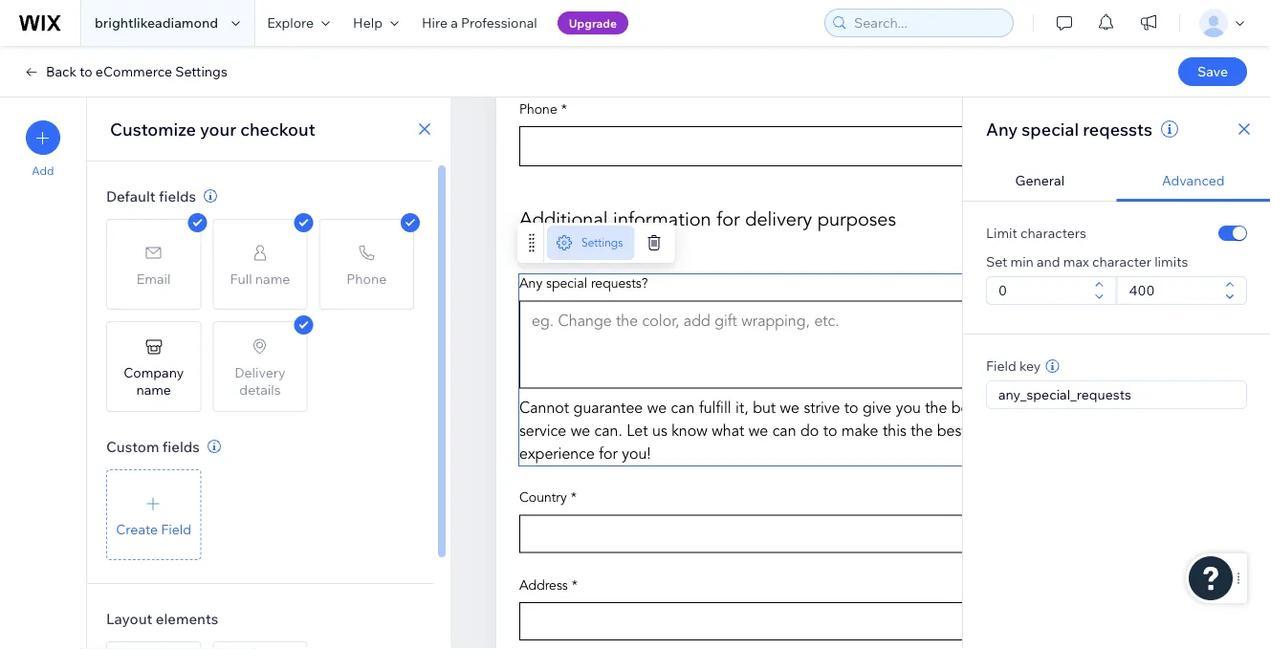 Task type: describe. For each thing, give the bounding box(es) containing it.
hire
[[422, 14, 448, 31]]

to
[[80, 63, 93, 80]]

help
[[353, 14, 383, 31]]

Set min and max character limits text field
[[993, 277, 1089, 304]]

brightlikeadiamond
[[95, 14, 218, 31]]

general
[[1015, 172, 1064, 189]]

create
[[116, 521, 158, 537]]

0 vertical spatial field
[[986, 358, 1016, 374]]

special
[[1022, 118, 1079, 140]]

key
[[1019, 358, 1041, 374]]

create field button
[[106, 470, 201, 560]]

custom fields
[[106, 438, 200, 456]]

any special reqessts
[[986, 118, 1152, 140]]

create field
[[116, 521, 191, 537]]

set
[[986, 253, 1007, 270]]

field inside 'create field' button
[[161, 521, 191, 537]]

Set min and max character limits text field
[[1123, 277, 1219, 304]]

save
[[1197, 63, 1228, 80]]

any
[[986, 118, 1018, 140]]

default
[[106, 187, 156, 205]]

set min and max character limits
[[986, 253, 1188, 270]]

hire a professional
[[422, 14, 537, 31]]

company name
[[124, 364, 184, 398]]

a
[[451, 14, 458, 31]]

layout
[[106, 610, 152, 628]]

checkout
[[240, 118, 315, 140]]

advanced
[[1162, 172, 1225, 189]]

layout elements
[[106, 610, 218, 628]]

upgrade
[[569, 16, 617, 30]]

settings button
[[547, 226, 634, 261]]

back
[[46, 63, 77, 80]]

advanced button
[[1117, 161, 1270, 202]]

limit
[[986, 225, 1017, 241]]

fields for default fields
[[159, 187, 196, 205]]

character
[[1092, 253, 1151, 270]]

reqessts
[[1083, 118, 1152, 140]]



Task type: locate. For each thing, give the bounding box(es) containing it.
0 horizontal spatial settings
[[175, 63, 227, 80]]

fields
[[159, 187, 196, 205], [162, 438, 200, 456]]

settings inside button
[[581, 236, 623, 250]]

add
[[32, 164, 54, 178]]

professional
[[461, 14, 537, 31]]

0 horizontal spatial field
[[161, 521, 191, 537]]

min
[[1010, 253, 1034, 270]]

elements
[[156, 610, 218, 628]]

back to ecommerce settings
[[46, 63, 227, 80]]

upgrade button
[[557, 11, 628, 34]]

0 vertical spatial settings
[[175, 63, 227, 80]]

Field key field
[[993, 382, 1240, 408]]

field left key
[[986, 358, 1016, 374]]

1 vertical spatial field
[[161, 521, 191, 537]]

settings inside button
[[175, 63, 227, 80]]

customize your checkout
[[110, 118, 315, 140]]

settings
[[175, 63, 227, 80], [581, 236, 623, 250]]

field
[[986, 358, 1016, 374], [161, 521, 191, 537]]

custom
[[106, 438, 159, 456]]

hire a professional link
[[410, 0, 549, 46]]

customize
[[110, 118, 196, 140]]

name
[[136, 381, 171, 398]]

max
[[1063, 253, 1089, 270]]

explore
[[267, 14, 314, 31]]

1 vertical spatial fields
[[162, 438, 200, 456]]

back to ecommerce settings button
[[23, 63, 227, 80]]

field key
[[986, 358, 1041, 374]]

save button
[[1178, 57, 1247, 86]]

tab list containing general
[[963, 161, 1270, 202]]

default fields
[[106, 187, 196, 205]]

add button
[[26, 120, 60, 178]]

field right create
[[161, 521, 191, 537]]

tab list
[[963, 161, 1270, 202]]

fields right the default
[[159, 187, 196, 205]]

0 vertical spatial fields
[[159, 187, 196, 205]]

your
[[200, 118, 236, 140]]

1 horizontal spatial settings
[[581, 236, 623, 250]]

general button
[[963, 161, 1117, 202]]

limit characters
[[986, 225, 1086, 241]]

help button
[[342, 0, 410, 46]]

Search... field
[[848, 10, 1007, 36]]

company
[[124, 364, 184, 381]]

1 vertical spatial settings
[[581, 236, 623, 250]]

limits
[[1154, 253, 1188, 270]]

1 horizontal spatial field
[[986, 358, 1016, 374]]

ecommerce
[[96, 63, 172, 80]]

and
[[1037, 253, 1060, 270]]

characters
[[1020, 225, 1086, 241]]

fields right custom
[[162, 438, 200, 456]]

fields for custom fields
[[162, 438, 200, 456]]



Task type: vqa. For each thing, say whether or not it's contained in the screenshot.
the Field key on the right
yes



